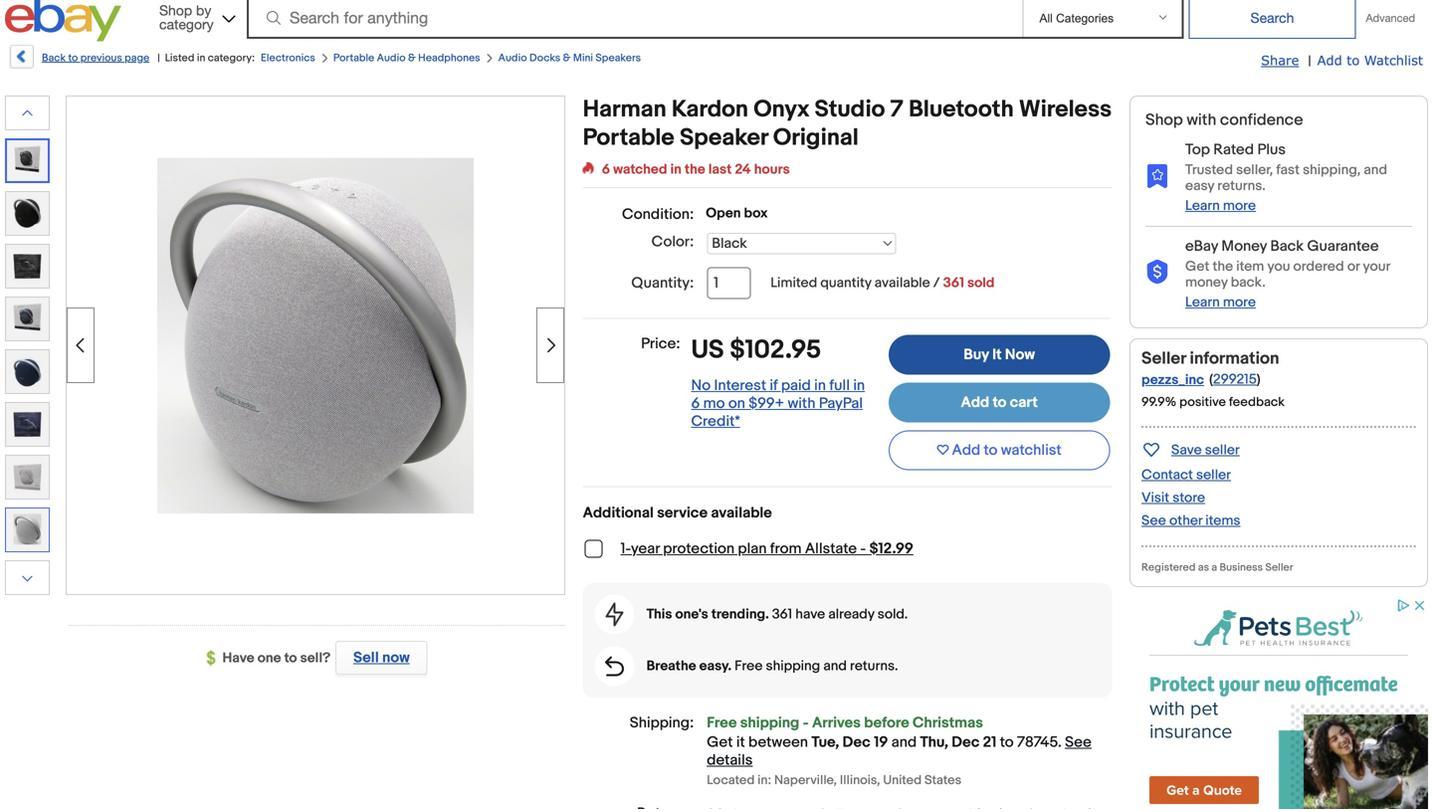 Task type: describe. For each thing, give the bounding box(es) containing it.
more inside top rated plus trusted seller, fast shipping, and easy returns. learn more
[[1223, 198, 1256, 214]]

listed
[[165, 52, 195, 65]]

picture 3 of 10 image
[[6, 192, 49, 235]]

back to previous page
[[42, 52, 150, 65]]

harman kardon onyx studio 7 bluetooth wireless portable speaker original - picture 9 of 10 image
[[157, 94, 474, 592]]

picture 7 of 10 image
[[6, 403, 49, 446]]

sold.
[[878, 606, 908, 623]]

plan
[[738, 540, 767, 558]]

to inside button
[[984, 442, 998, 459]]

$102.95
[[730, 335, 822, 366]]

see details
[[707, 734, 1092, 770]]

if
[[770, 377, 778, 395]]

one
[[258, 650, 281, 667]]

ordered
[[1294, 258, 1345, 275]]

sell now link
[[331, 641, 428, 675]]

available for service
[[711, 504, 772, 522]]

additional
[[583, 504, 654, 522]]

picture 2 of 10 image
[[7, 140, 48, 181]]

limited quantity available / 361 sold
[[771, 275, 995, 292]]

see details link
[[707, 734, 1092, 770]]

0 vertical spatial portable
[[333, 52, 375, 65]]

protection
[[663, 540, 735, 558]]

have one to sell?
[[223, 650, 331, 667]]

audio docks & mini speakers link
[[498, 52, 641, 65]]

in:
[[758, 773, 772, 789]]

dollar sign image
[[207, 651, 223, 667]]

full
[[830, 377, 850, 395]]

learn inside top rated plus trusted seller, fast shipping, and easy returns. learn more
[[1186, 198, 1220, 214]]

24
[[735, 161, 751, 178]]

items
[[1206, 513, 1241, 530]]

interest
[[714, 377, 767, 395]]

99.9%
[[1142, 395, 1177, 410]]

available for quantity
[[875, 275, 931, 292]]

no interest if paid in full in 6 mo on $99+ with paypal credit* link
[[691, 377, 865, 431]]

get inside ebay money back guarantee get the item you ordered or your money back. learn more
[[1186, 258, 1210, 275]]

buy it now link
[[889, 335, 1110, 375]]

returns. inside us $102.95 main content
[[850, 658, 899, 675]]

299215
[[1213, 371, 1257, 388]]

hours
[[754, 161, 790, 178]]

save
[[1172, 442, 1202, 459]]

portable inside harman kardon onyx studio 7 bluetooth wireless portable speaker original
[[583, 124, 675, 152]]

one's
[[676, 606, 709, 623]]

| listed in category:
[[158, 52, 255, 65]]

buy
[[964, 346, 989, 364]]

get inside us $102.95 main content
[[707, 734, 733, 752]]

see inside contact seller visit store see other items
[[1142, 513, 1167, 530]]

breathe
[[647, 658, 696, 675]]

1 vertical spatial free
[[707, 714, 737, 732]]

pezzs_inc
[[1142, 372, 1205, 389]]

confidence
[[1221, 111, 1304, 130]]

registered as a business seller
[[1142, 561, 1294, 574]]

0 vertical spatial 361
[[943, 275, 965, 292]]

on
[[729, 395, 746, 413]]

share button
[[1262, 52, 1300, 70]]

share | add to watchlist
[[1262, 52, 1424, 70]]

mo
[[704, 395, 725, 413]]

add to cart
[[961, 394, 1038, 412]]

back.
[[1231, 274, 1266, 291]]

registered
[[1142, 561, 1196, 574]]

united
[[883, 773, 922, 789]]

back inside back to previous page link
[[42, 52, 66, 65]]

year
[[631, 540, 660, 558]]

item
[[1237, 258, 1265, 275]]

with details__icon image for ebay money back guarantee
[[1146, 260, 1170, 285]]

money
[[1186, 274, 1228, 291]]

& for docks
[[563, 52, 571, 65]]

watchlist
[[1365, 52, 1424, 68]]

0 vertical spatial shipping
[[766, 658, 821, 675]]

breathe easy. free shipping and returns.
[[647, 658, 899, 675]]

with details__icon image for top rated plus
[[1146, 163, 1170, 188]]

in right watched
[[671, 161, 682, 178]]

add to watchlist
[[952, 442, 1062, 459]]

back inside ebay money back guarantee get the item you ordered or your money back. learn more
[[1271, 237, 1304, 255]]

allstate
[[805, 540, 857, 558]]

in left 'full'
[[815, 377, 826, 395]]

see inside see details
[[1065, 734, 1092, 752]]

learn inside ebay money back guarantee get the item you ordered or your money back. learn more
[[1186, 294, 1220, 311]]

open box
[[706, 205, 768, 222]]

1 vertical spatial shipping
[[740, 714, 800, 732]]

1-
[[621, 540, 631, 558]]

21
[[983, 734, 997, 752]]

naperville,
[[775, 773, 837, 789]]

sell?
[[300, 650, 331, 667]]

electronics link
[[261, 52, 315, 65]]

a
[[1212, 561, 1218, 574]]

easy.
[[700, 658, 732, 675]]

feedback
[[1229, 395, 1285, 410]]

shop by category
[[159, 2, 214, 32]]

portable audio & headphones
[[333, 52, 480, 65]]

audio docks & mini speakers
[[498, 52, 641, 65]]

by
[[196, 2, 211, 18]]

have
[[796, 606, 826, 623]]

original
[[773, 124, 859, 152]]

2 dec from the left
[[952, 734, 980, 752]]

between
[[749, 734, 808, 752]]

shipping:
[[630, 714, 694, 732]]

states
[[925, 773, 962, 789]]

)
[[1257, 371, 1261, 388]]

back to previous page link
[[8, 45, 150, 76]]

advanced link
[[1356, 0, 1426, 38]]

in right listed
[[197, 52, 205, 65]]

picture 9 of 10 image
[[6, 509, 49, 552]]

and inside top rated plus trusted seller, fast shipping, and easy returns. learn more
[[1364, 162, 1388, 179]]

add for add to cart
[[961, 394, 990, 412]]

1 dec from the left
[[843, 734, 871, 752]]

1 audio from the left
[[377, 52, 406, 65]]

seller inside seller information pezzs_inc ( 299215 ) 99.9% positive feedback
[[1142, 348, 1186, 369]]

1 horizontal spatial -
[[861, 540, 866, 558]]

seller information pezzs_inc ( 299215 ) 99.9% positive feedback
[[1142, 348, 1285, 410]]

plus
[[1258, 141, 1286, 159]]

onyx
[[754, 96, 810, 124]]

no interest if paid in full in 6 mo on $99+ with paypal credit*
[[691, 377, 865, 431]]

christmas
[[913, 714, 983, 732]]

0 horizontal spatial |
[[158, 52, 160, 65]]

information
[[1190, 348, 1280, 369]]

to inside 'link'
[[993, 394, 1007, 412]]

us
[[691, 335, 724, 366]]

trusted
[[1186, 162, 1234, 179]]

/
[[934, 275, 940, 292]]

advanced
[[1366, 11, 1416, 24]]

1 vertical spatial and
[[824, 658, 847, 675]]

seller,
[[1237, 162, 1274, 179]]

in right 'full'
[[854, 377, 865, 395]]



Task type: locate. For each thing, give the bounding box(es) containing it.
0 vertical spatial learn
[[1186, 198, 1220, 214]]

- left $12.99
[[861, 540, 866, 558]]

trending.
[[712, 606, 769, 623]]

returns. down rated
[[1218, 178, 1266, 195]]

2 learn from the top
[[1186, 294, 1220, 311]]

more inside ebay money back guarantee get the item you ordered or your money back. learn more
[[1223, 294, 1256, 311]]

other
[[1170, 513, 1203, 530]]

0 horizontal spatial shop
[[159, 2, 192, 18]]

& left the headphones
[[408, 52, 416, 65]]

more down back.
[[1223, 294, 1256, 311]]

ebay money back guarantee get the item you ordered or your money back. learn more
[[1186, 237, 1391, 311]]

audio
[[377, 52, 406, 65], [498, 52, 527, 65]]

already
[[829, 606, 875, 623]]

with inside no interest if paid in full in 6 mo on $99+ with paypal credit*
[[788, 395, 816, 413]]

back left previous
[[42, 52, 66, 65]]

0 horizontal spatial portable
[[333, 52, 375, 65]]

seller right save
[[1205, 442, 1240, 459]]

1 vertical spatial get
[[707, 734, 733, 752]]

ebay
[[1186, 237, 1219, 255]]

2 learn more link from the top
[[1186, 294, 1256, 311]]

& left mini
[[563, 52, 571, 65]]

1 vertical spatial seller
[[1266, 561, 1294, 574]]

portable right electronics link
[[333, 52, 375, 65]]

with details__icon image left this
[[606, 603, 624, 627]]

0 vertical spatial seller
[[1205, 442, 1240, 459]]

learn more link for money
[[1186, 294, 1256, 311]]

-
[[861, 540, 866, 558], [803, 714, 809, 732]]

0 vertical spatial learn more link
[[1186, 198, 1256, 214]]

2 audio from the left
[[498, 52, 527, 65]]

1 vertical spatial learn
[[1186, 294, 1220, 311]]

1 vertical spatial seller
[[1197, 467, 1232, 484]]

guarantee
[[1308, 237, 1379, 255]]

available up plan
[[711, 504, 772, 522]]

open
[[706, 205, 741, 222]]

add inside button
[[952, 442, 981, 459]]

see
[[1142, 513, 1167, 530], [1065, 734, 1092, 752]]

0 vertical spatial with
[[1187, 111, 1217, 130]]

seller right business at the right bottom of page
[[1266, 561, 1294, 574]]

have
[[223, 650, 255, 667]]

0 vertical spatial the
[[685, 161, 706, 178]]

get
[[1186, 258, 1210, 275], [707, 734, 733, 752]]

7
[[891, 96, 904, 124]]

0 vertical spatial available
[[875, 275, 931, 292]]

free shipping - arrives before christmas
[[707, 714, 983, 732]]

add inside 'link'
[[961, 394, 990, 412]]

learn down "easy"
[[1186, 198, 1220, 214]]

audio left docks
[[498, 52, 527, 65]]

1 vertical spatial the
[[1213, 258, 1234, 275]]

illinois,
[[840, 773, 881, 789]]

with details__icon image left the money
[[1146, 260, 1170, 285]]

1 horizontal spatial and
[[892, 734, 917, 752]]

1 horizontal spatial returns.
[[1218, 178, 1266, 195]]

you
[[1268, 258, 1291, 275]]

1 horizontal spatial with
[[1187, 111, 1217, 130]]

| inside share | add to watchlist
[[1309, 53, 1312, 70]]

0 horizontal spatial &
[[408, 52, 416, 65]]

0 horizontal spatial with
[[788, 395, 816, 413]]

shop for shop by category
[[159, 2, 192, 18]]

1 vertical spatial learn more link
[[1186, 294, 1256, 311]]

seller
[[1142, 348, 1186, 369], [1266, 561, 1294, 574]]

quantity
[[821, 275, 872, 292]]

the inside ebay money back guarantee get the item you ordered or your money back. learn more
[[1213, 258, 1234, 275]]

save seller button
[[1142, 438, 1240, 461]]

2 & from the left
[[563, 52, 571, 65]]

0 horizontal spatial and
[[824, 658, 847, 675]]

& for audio
[[408, 52, 416, 65]]

0 horizontal spatial -
[[803, 714, 809, 732]]

1 vertical spatial 361
[[772, 606, 793, 623]]

with details__icon image left "easy"
[[1146, 163, 1170, 188]]

add to watchlist button
[[889, 431, 1110, 470]]

learn more link down the money
[[1186, 294, 1256, 311]]

seller for contact
[[1197, 467, 1232, 484]]

2 horizontal spatial and
[[1364, 162, 1388, 179]]

0 vertical spatial see
[[1142, 513, 1167, 530]]

learn more link for rated
[[1186, 198, 1256, 214]]

0 horizontal spatial get
[[707, 734, 733, 752]]

19
[[874, 734, 889, 752]]

limited
[[771, 275, 818, 292]]

shipping up between
[[740, 714, 800, 732]]

sold
[[968, 275, 995, 292]]

watchlist
[[1001, 442, 1062, 459]]

rated
[[1214, 141, 1255, 159]]

361 right the /
[[943, 275, 965, 292]]

with right if
[[788, 395, 816, 413]]

0 horizontal spatial 361
[[772, 606, 793, 623]]

- left arrives
[[803, 714, 809, 732]]

1 horizontal spatial |
[[1309, 53, 1312, 70]]

save seller
[[1172, 442, 1240, 459]]

seller up pezzs_inc link
[[1142, 348, 1186, 369]]

returns. inside top rated plus trusted seller, fast shipping, and easy returns. learn more
[[1218, 178, 1266, 195]]

seller down save seller on the right
[[1197, 467, 1232, 484]]

0 vertical spatial get
[[1186, 258, 1210, 275]]

add down buy
[[961, 394, 990, 412]]

0 horizontal spatial back
[[42, 52, 66, 65]]

picture 8 of 10 image
[[6, 456, 49, 499]]

get down ebay
[[1186, 258, 1210, 275]]

with details__icon image for breathe easy.
[[605, 657, 624, 677]]

the left last
[[685, 161, 706, 178]]

1 horizontal spatial audio
[[498, 52, 527, 65]]

1 horizontal spatial 361
[[943, 275, 965, 292]]

add to cart link
[[889, 383, 1110, 423]]

shop with confidence
[[1146, 111, 1304, 130]]

dec down free shipping - arrives before christmas
[[843, 734, 871, 752]]

money
[[1222, 237, 1267, 255]]

picture 5 of 10 image
[[6, 298, 49, 340]]

buy it now
[[964, 346, 1035, 364]]

1 vertical spatial back
[[1271, 237, 1304, 255]]

1 horizontal spatial get
[[1186, 258, 1210, 275]]

2 vertical spatial add
[[952, 442, 981, 459]]

and down already
[[824, 658, 847, 675]]

free up "it"
[[707, 714, 737, 732]]

pezzs_inc link
[[1142, 372, 1205, 389]]

1 horizontal spatial 6
[[691, 395, 700, 413]]

available left the /
[[875, 275, 931, 292]]

this
[[647, 606, 672, 623]]

6 left watched
[[602, 161, 610, 178]]

get left "it"
[[707, 734, 733, 752]]

cart
[[1010, 394, 1038, 412]]

1 & from the left
[[408, 52, 416, 65]]

1 vertical spatial see
[[1065, 734, 1092, 752]]

0 vertical spatial shop
[[159, 2, 192, 18]]

harman
[[583, 96, 667, 124]]

with up 'top'
[[1187, 111, 1217, 130]]

1 learn more link from the top
[[1186, 198, 1256, 214]]

it
[[993, 346, 1002, 364]]

with details__icon image left breathe
[[605, 657, 624, 677]]

add right share
[[1318, 52, 1343, 68]]

1-year protection plan from allstate - $12.99
[[621, 540, 914, 558]]

1 horizontal spatial the
[[1213, 258, 1234, 275]]

picture 4 of 10 image
[[6, 245, 49, 288]]

&
[[408, 52, 416, 65], [563, 52, 571, 65]]

shipping down this one's trending. 361 have already sold.
[[766, 658, 821, 675]]

portable
[[333, 52, 375, 65], [583, 124, 675, 152]]

studio
[[815, 96, 885, 124]]

0 vertical spatial returns.
[[1218, 178, 1266, 195]]

harman kardon onyx studio 7 bluetooth wireless portable speaker original
[[583, 96, 1112, 152]]

visit
[[1142, 490, 1170, 507]]

and right 19
[[892, 734, 917, 752]]

1 horizontal spatial portable
[[583, 124, 675, 152]]

headphones
[[418, 52, 480, 65]]

contact seller visit store see other items
[[1142, 467, 1241, 530]]

returns. down sold.
[[850, 658, 899, 675]]

0 vertical spatial back
[[42, 52, 66, 65]]

watched
[[613, 161, 668, 178]]

with details__icon image
[[1146, 163, 1170, 188], [1146, 260, 1170, 285], [606, 603, 624, 627], [605, 657, 624, 677]]

361
[[943, 275, 965, 292], [772, 606, 793, 623]]

| left listed
[[158, 52, 160, 65]]

1 learn from the top
[[1186, 198, 1220, 214]]

1 horizontal spatial &
[[563, 52, 571, 65]]

the inside us $102.95 main content
[[685, 161, 706, 178]]

1 vertical spatial with
[[788, 395, 816, 413]]

portable up watched
[[583, 124, 675, 152]]

details
[[707, 752, 753, 770]]

no
[[691, 377, 711, 395]]

0 horizontal spatial seller
[[1142, 348, 1186, 369]]

category
[[159, 16, 214, 32]]

0 vertical spatial more
[[1223, 198, 1256, 214]]

seller inside "button"
[[1205, 442, 1240, 459]]

see down the visit
[[1142, 513, 1167, 530]]

more down seller,
[[1223, 198, 1256, 214]]

last
[[709, 161, 732, 178]]

and right shipping,
[[1364, 162, 1388, 179]]

shipping
[[766, 658, 821, 675], [740, 714, 800, 732]]

0 horizontal spatial see
[[1065, 734, 1092, 752]]

0 horizontal spatial the
[[685, 161, 706, 178]]

1 horizontal spatial dec
[[952, 734, 980, 752]]

1 vertical spatial 6
[[691, 395, 700, 413]]

us $102.95
[[691, 335, 822, 366]]

see right .
[[1065, 734, 1092, 752]]

top
[[1186, 141, 1211, 159]]

box
[[744, 205, 768, 222]]

quantity:
[[632, 274, 694, 292]]

0 horizontal spatial available
[[711, 504, 772, 522]]

1 vertical spatial portable
[[583, 124, 675, 152]]

add down add to cart 'link'
[[952, 442, 981, 459]]

with details__icon image for this one's trending.
[[606, 603, 624, 627]]

1 more from the top
[[1223, 198, 1256, 214]]

2 more from the top
[[1223, 294, 1256, 311]]

learn down the money
[[1186, 294, 1220, 311]]

learn more link down "easy"
[[1186, 198, 1256, 214]]

tue,
[[812, 734, 840, 752]]

speaker
[[680, 124, 768, 152]]

audio left the headphones
[[377, 52, 406, 65]]

or
[[1348, 258, 1360, 275]]

| right share button
[[1309, 53, 1312, 70]]

add inside share | add to watchlist
[[1318, 52, 1343, 68]]

picture 6 of 10 image
[[6, 350, 49, 393]]

mini
[[573, 52, 593, 65]]

1 horizontal spatial see
[[1142, 513, 1167, 530]]

seller inside contact seller visit store see other items
[[1197, 467, 1232, 484]]

more
[[1223, 198, 1256, 214], [1223, 294, 1256, 311]]

1 vertical spatial returns.
[[850, 658, 899, 675]]

shop for shop with confidence
[[1146, 111, 1183, 130]]

dec left 21
[[952, 734, 980, 752]]

add to watchlist link
[[1318, 52, 1424, 70]]

advertisement region
[[1130, 597, 1429, 809]]

Search for anything text field
[[250, 0, 1019, 37]]

6 left mo
[[691, 395, 700, 413]]

see other items link
[[1142, 513, 1241, 530]]

kardon
[[672, 96, 749, 124]]

1 horizontal spatial available
[[875, 275, 931, 292]]

1 horizontal spatial seller
[[1266, 561, 1294, 574]]

contact seller link
[[1142, 467, 1232, 484]]

share
[[1262, 52, 1300, 68]]

us $102.95 main content
[[583, 96, 1112, 809]]

1 vertical spatial available
[[711, 504, 772, 522]]

back up "you"
[[1271, 237, 1304, 255]]

sell
[[353, 649, 379, 667]]

to inside share | add to watchlist
[[1347, 52, 1360, 68]]

arrives
[[812, 714, 861, 732]]

1 horizontal spatial back
[[1271, 237, 1304, 255]]

seller for save
[[1205, 442, 1240, 459]]

0 vertical spatial 6
[[602, 161, 610, 178]]

1 horizontal spatial shop
[[1146, 111, 1183, 130]]

Quantity: text field
[[707, 267, 751, 299]]

0 horizontal spatial dec
[[843, 734, 871, 752]]

located
[[707, 773, 755, 789]]

shop inside shop by category
[[159, 2, 192, 18]]

1 vertical spatial add
[[961, 394, 990, 412]]

this one's trending. 361 have already sold.
[[647, 606, 908, 623]]

1 vertical spatial -
[[803, 714, 809, 732]]

2 vertical spatial and
[[892, 734, 917, 752]]

before
[[864, 714, 910, 732]]

0 vertical spatial and
[[1364, 162, 1388, 179]]

page
[[125, 52, 150, 65]]

361 left have on the right
[[772, 606, 793, 623]]

free right easy.
[[735, 658, 763, 675]]

0 vertical spatial add
[[1318, 52, 1343, 68]]

0 vertical spatial -
[[861, 540, 866, 558]]

add
[[1318, 52, 1343, 68], [961, 394, 990, 412], [952, 442, 981, 459]]

the left the item
[[1213, 258, 1234, 275]]

returns.
[[1218, 178, 1266, 195], [850, 658, 899, 675]]

wireless
[[1019, 96, 1112, 124]]

0 horizontal spatial returns.
[[850, 658, 899, 675]]

0 vertical spatial free
[[735, 658, 763, 675]]

dec
[[843, 734, 871, 752], [952, 734, 980, 752]]

6 inside no interest if paid in full in 6 mo on $99+ with paypal credit*
[[691, 395, 700, 413]]

seller
[[1205, 442, 1240, 459], [1197, 467, 1232, 484]]

0 horizontal spatial 6
[[602, 161, 610, 178]]

299215 link
[[1213, 371, 1257, 388]]

1 vertical spatial shop
[[1146, 111, 1183, 130]]

1 vertical spatial more
[[1223, 294, 1256, 311]]

available
[[875, 275, 931, 292], [711, 504, 772, 522]]

0 horizontal spatial audio
[[377, 52, 406, 65]]

None submit
[[1189, 0, 1356, 39]]

6 watched in the last 24 hours
[[602, 161, 790, 178]]

0 vertical spatial seller
[[1142, 348, 1186, 369]]

add for add to watchlist
[[952, 442, 981, 459]]



Task type: vqa. For each thing, say whether or not it's contained in the screenshot.
Gift
no



